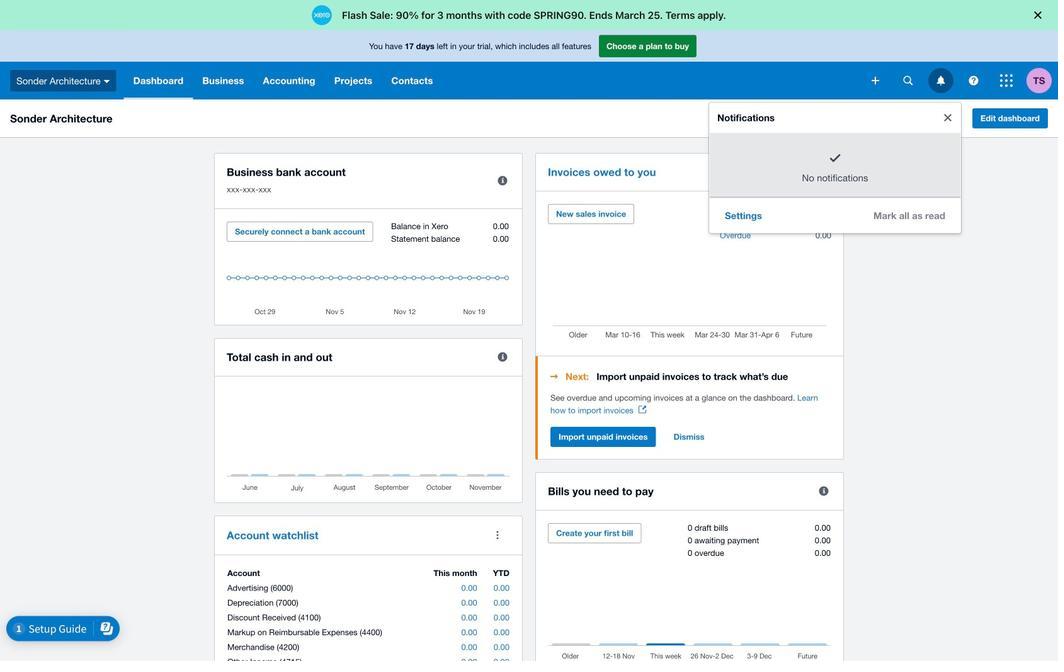 Task type: describe. For each thing, give the bounding box(es) containing it.
svg image
[[904, 76, 914, 85]]

opens in a new tab image
[[639, 406, 647, 414]]

empty state widget for the total cash in and out feature, displaying a column graph summarising bank transaction data as total money in versus total money out across all connected bank accounts, enabling a visual comparison of the two amounts. image
[[227, 390, 511, 494]]

empty state bank feed widget with a tooltip explaining the feature. includes a 'securely connect a bank account' button and a data-less flat line graph marking four weekly dates, indicating future account balance tracking. image
[[227, 222, 511, 316]]



Task type: locate. For each thing, give the bounding box(es) containing it.
group
[[710, 103, 962, 234]]

empty state of the bills widget with a 'create your first bill' button and an unpopulated column graph. image
[[548, 524, 832, 662]]

svg image
[[1001, 74, 1014, 87], [938, 76, 946, 85], [970, 76, 979, 85], [872, 77, 880, 84], [104, 80, 110, 83]]

banner
[[0, 30, 1059, 234]]

panel body document
[[551, 392, 832, 417], [551, 392, 832, 417]]

accounts watchlist options image
[[485, 523, 511, 548]]

dialog
[[0, 0, 1059, 30]]

heading
[[551, 369, 832, 385]]



Task type: vqa. For each thing, say whether or not it's contained in the screenshot.
Heading
yes



